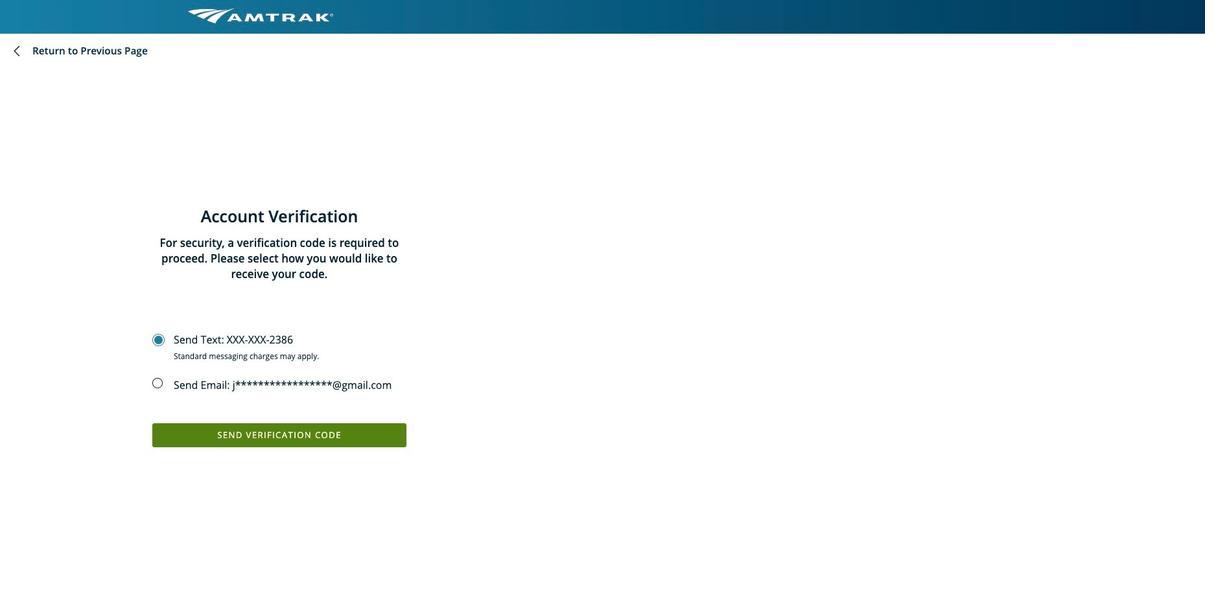 Task type: describe. For each thing, give the bounding box(es) containing it.
return to previous page element
[[12, 45, 148, 57]]

amtrak image
[[188, 8, 333, 24]]



Task type: locate. For each thing, give the bounding box(es) containing it.
banner
[[0, 0, 1205, 34]]



Task type: vqa. For each thing, say whether or not it's contained in the screenshot.
BANNER
yes



